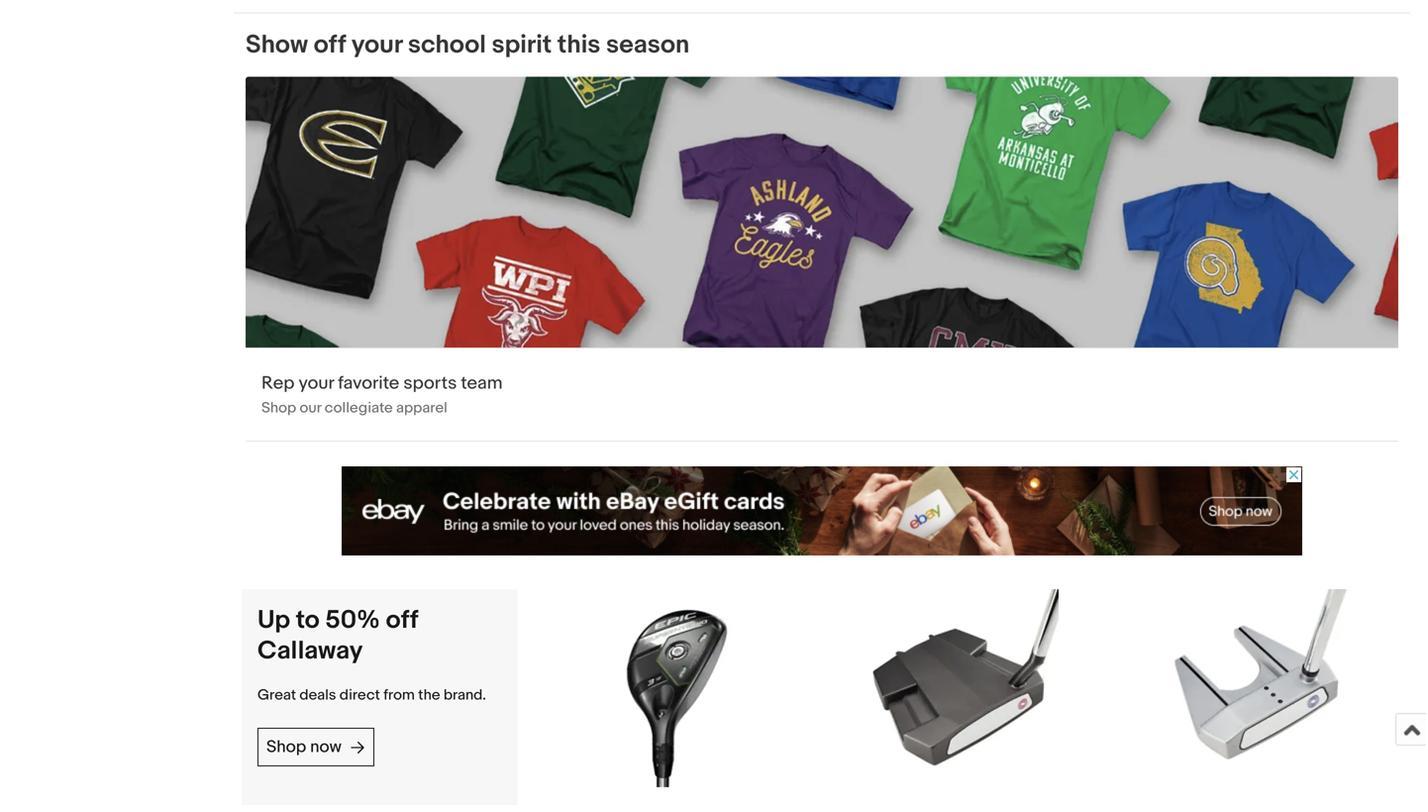Task type: locate. For each thing, give the bounding box(es) containing it.
shop down rep
[[262, 399, 296, 417]]

up to 50% off callaway great deals direct from the brand. element
[[234, 566, 1411, 805]]

1 vertical spatial off
[[386, 605, 418, 636]]

your
[[352, 30, 402, 60], [299, 372, 334, 394]]

0 horizontal spatial off
[[314, 30, 346, 60]]

favorite
[[338, 372, 400, 394]]

1 vertical spatial your
[[299, 372, 334, 394]]

shop left now
[[266, 737, 306, 758]]

this
[[558, 30, 601, 60]]

0 vertical spatial your
[[352, 30, 402, 60]]

advertisement region
[[342, 466, 1303, 556]]

spirit
[[492, 30, 552, 60]]

off
[[314, 30, 346, 60], [386, 605, 418, 636]]

up to 50% off callaway
[[258, 605, 418, 667]]

1 horizontal spatial off
[[386, 605, 418, 636]]

shop
[[262, 399, 296, 417], [266, 737, 306, 758]]

none text field containing rep your favorite sports team
[[246, 77, 1399, 441]]

direct
[[340, 686, 380, 704]]

the
[[418, 686, 440, 704]]

0 horizontal spatial your
[[299, 372, 334, 394]]

collegiate
[[325, 399, 393, 417]]

callaway 2022 epic super 3 hybrid graphite stiff image
[[571, 589, 769, 787]]

your left school
[[352, 30, 402, 60]]

your up our
[[299, 372, 334, 394]]

off right show
[[314, 30, 346, 60]]

shop now
[[266, 737, 342, 758]]

0 vertical spatial off
[[314, 30, 346, 60]]

0 vertical spatial shop
[[262, 399, 296, 417]]

up
[[258, 605, 290, 636]]

1 vertical spatial shop
[[266, 737, 306, 758]]

callaway
[[258, 636, 363, 667]]

from
[[384, 686, 415, 704]]

to
[[296, 605, 320, 636]]

off right 50%
[[386, 605, 418, 636]]

now
[[310, 737, 342, 758]]

None text field
[[246, 77, 1399, 441]]

odyssey wh og #7 putter 33 in image
[[1159, 589, 1357, 787]]

deals
[[300, 686, 336, 704]]

rep
[[262, 372, 295, 394]]



Task type: describe. For each thing, give the bounding box(es) containing it.
team
[[461, 372, 503, 394]]

school
[[408, 30, 486, 60]]

shop inside up to 50% off callaway great deals direct from the brand. element
[[266, 737, 306, 758]]

rep your favorite sports team shop our collegiate apparel
[[262, 372, 503, 417]]

show off your school spirit this season
[[246, 30, 690, 60]]

apparel
[[396, 399, 448, 417]]

1 horizontal spatial your
[[352, 30, 402, 60]]

50%
[[325, 605, 380, 636]]

show
[[246, 30, 308, 60]]

shop inside rep your favorite sports team shop our collegiate apparel
[[262, 399, 296, 417]]

great
[[258, 686, 296, 704]]

your inside rep your favorite sports team shop our collegiate apparel
[[299, 372, 334, 394]]

odyssey eleven slant putter 35 in image
[[861, 589, 1059, 787]]

off inside 'up to 50% off callaway'
[[386, 605, 418, 636]]

great deals direct from the brand.
[[258, 686, 486, 704]]

season
[[606, 30, 690, 60]]

sports
[[404, 372, 457, 394]]

shop now link
[[258, 728, 374, 767]]

brand.
[[444, 686, 486, 704]]

our
[[300, 399, 321, 417]]



Task type: vqa. For each thing, say whether or not it's contained in the screenshot.
Save
no



